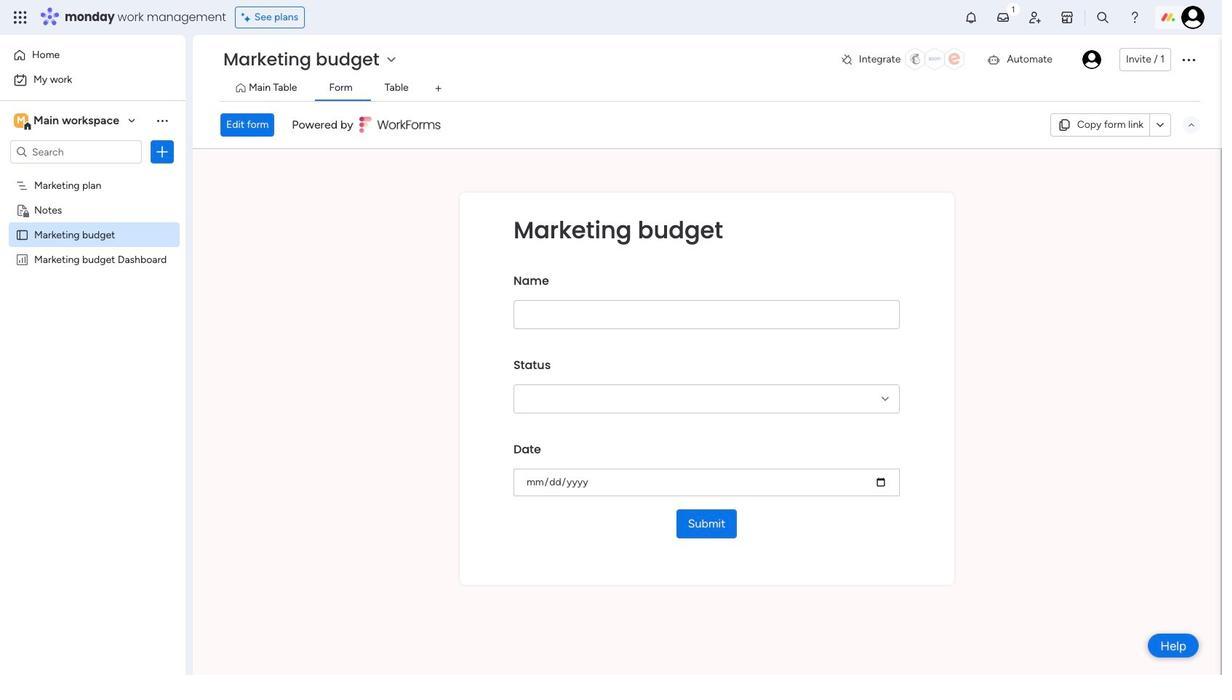 Task type: describe. For each thing, give the bounding box(es) containing it.
kendall parks image
[[1182, 6, 1205, 29]]

form form
[[193, 149, 1221, 676]]

update feed image
[[996, 10, 1011, 25]]

1 group from the top
[[514, 263, 900, 347]]

0 horizontal spatial options image
[[155, 145, 170, 159]]

1 vertical spatial option
[[9, 68, 177, 92]]

0 vertical spatial options image
[[1180, 51, 1198, 68]]

search everything image
[[1096, 10, 1110, 25]]

Search in workspace field
[[31, 144, 122, 160]]

public dashboard image
[[15, 252, 29, 266]]

private board image
[[15, 203, 29, 217]]

1 image
[[1007, 1, 1020, 17]]

add view image
[[436, 83, 442, 94]]

2 group from the top
[[514, 347, 900, 431]]

workspace image
[[14, 113, 28, 129]]

0 vertical spatial option
[[9, 44, 177, 67]]

notifications image
[[964, 10, 979, 25]]



Task type: locate. For each thing, give the bounding box(es) containing it.
options image
[[1180, 51, 1198, 68], [155, 145, 170, 159]]

see plans image
[[241, 9, 254, 25]]

Choose a date date field
[[514, 469, 900, 497]]

workspace options image
[[155, 113, 170, 128]]

collapse image
[[1186, 119, 1198, 131]]

group
[[514, 263, 900, 347], [514, 347, 900, 431], [514, 431, 900, 510]]

kendall parks image
[[1083, 50, 1102, 69]]

options image down 'workspace options' image
[[155, 145, 170, 159]]

list box
[[0, 170, 186, 468]]

monday marketplace image
[[1060, 10, 1075, 25]]

option
[[9, 44, 177, 67], [9, 68, 177, 92], [0, 172, 186, 175]]

1 horizontal spatial options image
[[1180, 51, 1198, 68]]

workspace selection element
[[14, 112, 122, 131]]

tab list
[[220, 77, 1201, 101]]

name text field
[[514, 301, 900, 330]]

1 vertical spatial options image
[[155, 145, 170, 159]]

3 group from the top
[[514, 431, 900, 510]]

options image down kendall parks image
[[1180, 51, 1198, 68]]

workforms logo image
[[359, 114, 441, 137]]

2 vertical spatial option
[[0, 172, 186, 175]]

help image
[[1128, 10, 1142, 25]]

invite members image
[[1028, 10, 1043, 25]]

tab
[[427, 77, 450, 100]]

public board image
[[15, 228, 29, 242]]

select product image
[[13, 10, 28, 25]]



Task type: vqa. For each thing, say whether or not it's contained in the screenshot.
Enable Now!
no



